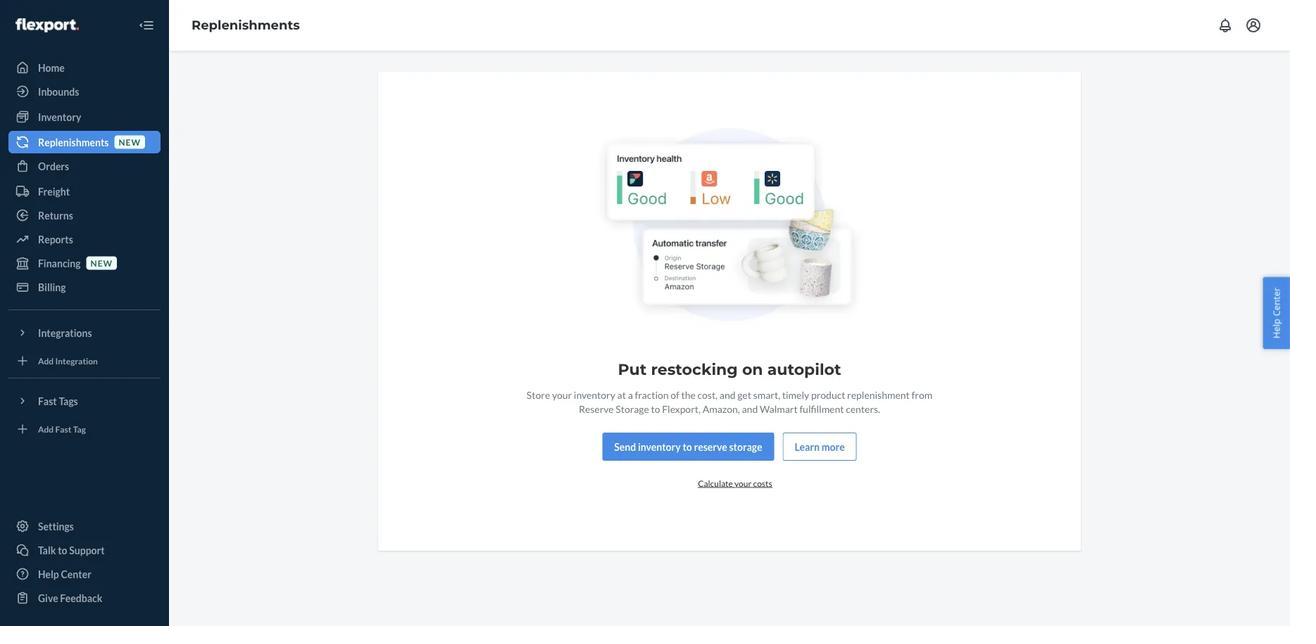 Task type: vqa. For each thing, say whether or not it's contained in the screenshot.
ALL RETURNS
no



Task type: locate. For each thing, give the bounding box(es) containing it.
1 vertical spatial fast
[[55, 424, 71, 435]]

0 vertical spatial new
[[119, 137, 141, 147]]

learn
[[795, 441, 820, 453]]

your right "store"
[[552, 389, 572, 401]]

inventory
[[574, 389, 616, 401], [638, 441, 681, 453]]

inventory right send
[[638, 441, 681, 453]]

at
[[617, 389, 626, 401]]

inbounds link
[[8, 80, 161, 103]]

add fast tag
[[38, 424, 86, 435]]

1 vertical spatial center
[[61, 569, 92, 581]]

to down fraction at the bottom of the page
[[651, 403, 660, 415]]

1 vertical spatial to
[[683, 441, 692, 453]]

give feedback
[[38, 593, 102, 605]]

tags
[[59, 396, 78, 407]]

settings
[[38, 521, 74, 533]]

0 horizontal spatial to
[[58, 545, 67, 557]]

0 horizontal spatial help center
[[38, 569, 92, 581]]

1 vertical spatial inventory
[[638, 441, 681, 453]]

fast tags
[[38, 396, 78, 407]]

replenishments
[[192, 17, 300, 33], [38, 136, 109, 148]]

and down get
[[742, 403, 758, 415]]

0 vertical spatial help center
[[1270, 288, 1283, 339]]

get
[[738, 389, 751, 401]]

inventory inside button
[[638, 441, 681, 453]]

freight
[[38, 186, 70, 198]]

0 vertical spatial center
[[1270, 288, 1283, 317]]

fraction
[[635, 389, 669, 401]]

orders link
[[8, 155, 161, 178]]

flexport,
[[662, 403, 701, 415]]

help center button
[[1263, 277, 1290, 350]]

add for add fast tag
[[38, 424, 54, 435]]

0 horizontal spatial and
[[720, 389, 736, 401]]

learn more
[[795, 441, 845, 453]]

home
[[38, 62, 65, 74]]

1 vertical spatial your
[[735, 479, 752, 489]]

and
[[720, 389, 736, 401], [742, 403, 758, 415]]

1 vertical spatial new
[[91, 258, 113, 268]]

billing link
[[8, 276, 161, 299]]

reserve
[[694, 441, 727, 453]]

amazon,
[[703, 403, 740, 415]]

of
[[671, 389, 680, 401]]

store
[[527, 389, 550, 401]]

tag
[[73, 424, 86, 435]]

add inside add fast tag link
[[38, 424, 54, 435]]

inventory link
[[8, 106, 161, 128]]

1 horizontal spatial new
[[119, 137, 141, 147]]

fast
[[38, 396, 57, 407], [55, 424, 71, 435]]

and up amazon,
[[720, 389, 736, 401]]

1 vertical spatial help center
[[38, 569, 92, 581]]

add fast tag link
[[8, 418, 161, 441]]

0 vertical spatial and
[[720, 389, 736, 401]]

help inside button
[[1270, 319, 1283, 339]]

storage
[[616, 403, 649, 415]]

help
[[1270, 319, 1283, 339], [38, 569, 59, 581]]

home link
[[8, 56, 161, 79]]

1 horizontal spatial your
[[735, 479, 752, 489]]

to
[[651, 403, 660, 415], [683, 441, 692, 453], [58, 545, 67, 557]]

on
[[742, 360, 763, 379]]

from
[[912, 389, 933, 401]]

new up orders link
[[119, 137, 141, 147]]

empty list image
[[594, 128, 866, 327]]

0 vertical spatial your
[[552, 389, 572, 401]]

1 horizontal spatial replenishments
[[192, 17, 300, 33]]

0 horizontal spatial new
[[91, 258, 113, 268]]

store your inventory at a fraction of the cost, and get smart, timely product replenishment from reserve storage to flexport, amazon, and walmart fulfillment centers.
[[527, 389, 933, 415]]

talk to support button
[[8, 540, 161, 562]]

settings link
[[8, 516, 161, 538]]

2 add from the top
[[38, 424, 54, 435]]

walmart
[[760, 403, 798, 415]]

2 vertical spatial to
[[58, 545, 67, 557]]

help center
[[1270, 288, 1283, 339], [38, 569, 92, 581]]

your left the costs
[[735, 479, 752, 489]]

0 vertical spatial replenishments
[[192, 17, 300, 33]]

0 horizontal spatial inventory
[[574, 389, 616, 401]]

add
[[38, 356, 54, 366], [38, 424, 54, 435]]

1 horizontal spatial center
[[1270, 288, 1283, 317]]

billing
[[38, 281, 66, 293]]

center
[[1270, 288, 1283, 317], [61, 569, 92, 581]]

add down fast tags
[[38, 424, 54, 435]]

flexport logo image
[[15, 18, 79, 32]]

talk to support
[[38, 545, 105, 557]]

0 vertical spatial to
[[651, 403, 660, 415]]

fast left tags
[[38, 396, 57, 407]]

add integration
[[38, 356, 98, 366]]

your for calculate
[[735, 479, 752, 489]]

1 horizontal spatial help center
[[1270, 288, 1283, 339]]

inventory up reserve
[[574, 389, 616, 401]]

0 vertical spatial help
[[1270, 319, 1283, 339]]

cost,
[[698, 389, 718, 401]]

add inside add integration link
[[38, 356, 54, 366]]

0 horizontal spatial your
[[552, 389, 572, 401]]

your
[[552, 389, 572, 401], [735, 479, 752, 489]]

add left integration
[[38, 356, 54, 366]]

smart,
[[753, 389, 781, 401]]

2 horizontal spatial to
[[683, 441, 692, 453]]

integrations button
[[8, 322, 161, 344]]

give
[[38, 593, 58, 605]]

to right "talk"
[[58, 545, 67, 557]]

1 vertical spatial help
[[38, 569, 59, 581]]

fast tags button
[[8, 390, 161, 413]]

1 add from the top
[[38, 356, 54, 366]]

more
[[822, 441, 845, 453]]

new
[[119, 137, 141, 147], [91, 258, 113, 268]]

1 horizontal spatial help
[[1270, 319, 1283, 339]]

new down "reports" link
[[91, 258, 113, 268]]

0 vertical spatial add
[[38, 356, 54, 366]]

1 horizontal spatial to
[[651, 403, 660, 415]]

0 vertical spatial inventory
[[574, 389, 616, 401]]

fast left tag
[[55, 424, 71, 435]]

talk
[[38, 545, 56, 557]]

calculate your costs link
[[698, 479, 773, 489]]

to left reserve
[[683, 441, 692, 453]]

0 vertical spatial fast
[[38, 396, 57, 407]]

0 horizontal spatial replenishments
[[38, 136, 109, 148]]

1 horizontal spatial inventory
[[638, 441, 681, 453]]

put restocking on autopilot
[[618, 360, 841, 379]]

1 vertical spatial add
[[38, 424, 54, 435]]

1 horizontal spatial and
[[742, 403, 758, 415]]

new for replenishments
[[119, 137, 141, 147]]

close navigation image
[[138, 17, 155, 34]]

your inside store your inventory at a fraction of the cost, and get smart, timely product replenishment from reserve storage to flexport, amazon, and walmart fulfillment centers.
[[552, 389, 572, 401]]

inventory inside store your inventory at a fraction of the cost, and get smart, timely product replenishment from reserve storage to flexport, amazon, and walmart fulfillment centers.
[[574, 389, 616, 401]]

open account menu image
[[1245, 17, 1262, 34]]



Task type: describe. For each thing, give the bounding box(es) containing it.
send inventory to reserve storage
[[614, 441, 763, 453]]

centers.
[[846, 403, 881, 415]]

replenishment
[[847, 389, 910, 401]]

center inside button
[[1270, 288, 1283, 317]]

1 vertical spatial and
[[742, 403, 758, 415]]

inventory
[[38, 111, 81, 123]]

1 vertical spatial replenishments
[[38, 136, 109, 148]]

help center inside button
[[1270, 288, 1283, 339]]

reserve
[[579, 403, 614, 415]]

fulfillment
[[800, 403, 844, 415]]

the
[[681, 389, 696, 401]]

costs
[[753, 479, 773, 489]]

open notifications image
[[1217, 17, 1234, 34]]

put
[[618, 360, 647, 379]]

reports link
[[8, 228, 161, 251]]

calculate
[[698, 479, 733, 489]]

restocking
[[651, 360, 738, 379]]

timely
[[782, 389, 809, 401]]

send
[[614, 441, 636, 453]]

0 horizontal spatial help
[[38, 569, 59, 581]]

integration
[[55, 356, 98, 366]]

feedback
[[60, 593, 102, 605]]

your for store
[[552, 389, 572, 401]]

integrations
[[38, 327, 92, 339]]

returns
[[38, 210, 73, 222]]

to inside store your inventory at a fraction of the cost, and get smart, timely product replenishment from reserve storage to flexport, amazon, and walmart fulfillment centers.
[[651, 403, 660, 415]]

send inventory to reserve storage button
[[602, 433, 774, 461]]

calculate your costs
[[698, 479, 773, 489]]

fast inside dropdown button
[[38, 396, 57, 407]]

autopilot
[[768, 360, 841, 379]]

give feedback button
[[8, 587, 161, 610]]

learn more button
[[783, 433, 857, 461]]

new for financing
[[91, 258, 113, 268]]

add integration link
[[8, 350, 161, 373]]

freight link
[[8, 180, 161, 203]]

orders
[[38, 160, 69, 172]]

product
[[811, 389, 846, 401]]

reports
[[38, 233, 73, 245]]

returns link
[[8, 204, 161, 227]]

help center link
[[8, 563, 161, 586]]

inbounds
[[38, 86, 79, 98]]

replenishments link
[[192, 17, 300, 33]]

support
[[69, 545, 105, 557]]

add for add integration
[[38, 356, 54, 366]]

0 horizontal spatial center
[[61, 569, 92, 581]]

financing
[[38, 257, 81, 269]]

a
[[628, 389, 633, 401]]

storage
[[729, 441, 763, 453]]



